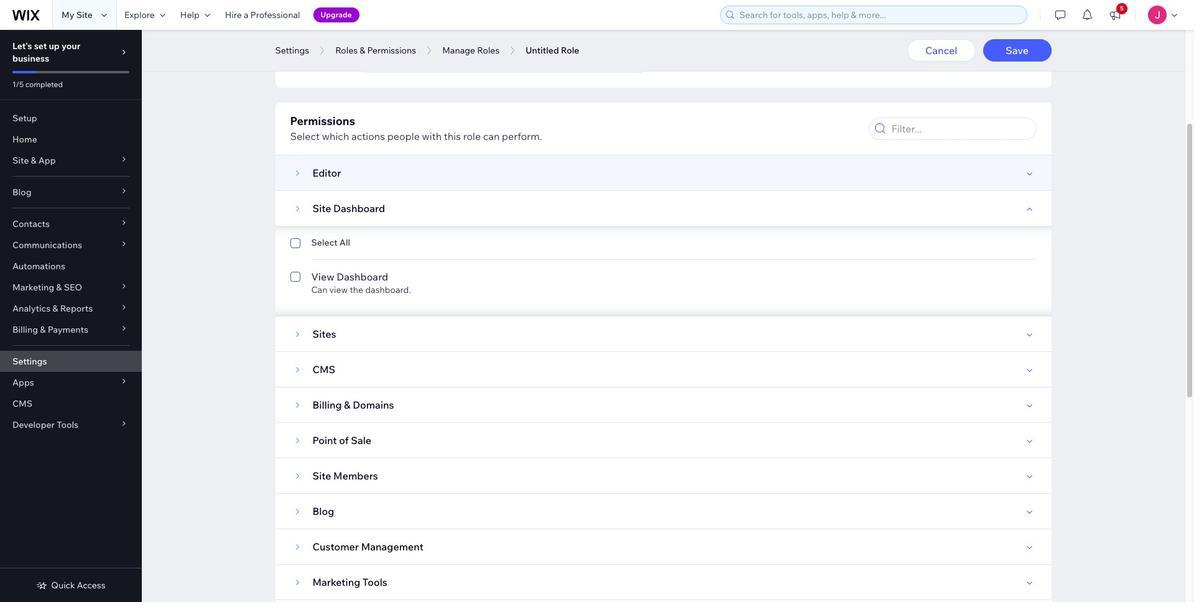 Task type: vqa. For each thing, say whether or not it's contained in the screenshot.
Setup link
yes



Task type: locate. For each thing, give the bounding box(es) containing it.
permissions select which actions people with this role can perform.
[[290, 114, 542, 143]]

1 vertical spatial blog
[[313, 505, 334, 518]]

settings
[[275, 45, 309, 56], [12, 356, 47, 367]]

1 horizontal spatial permissions
[[367, 45, 416, 56]]

setup link
[[0, 108, 142, 129]]

select left which
[[290, 130, 320, 143]]

billing inside billing & payments popup button
[[12, 324, 38, 335]]

0 vertical spatial tools
[[57, 419, 78, 431]]

site members
[[313, 470, 378, 482]]

1 roles from the left
[[336, 45, 358, 56]]

site left members
[[313, 470, 331, 482]]

& inside popup button
[[40, 324, 46, 335]]

site for site & app
[[12, 155, 29, 166]]

cms inside sidebar element
[[12, 398, 32, 410]]

0 horizontal spatial roles
[[336, 45, 358, 56]]

1 horizontal spatial settings
[[275, 45, 309, 56]]

cms link
[[0, 393, 142, 414]]

1/5
[[12, 80, 24, 89]]

0 vertical spatial settings
[[275, 45, 309, 56]]

0 horizontal spatial billing
[[12, 324, 38, 335]]

site inside 'dropdown button'
[[12, 155, 29, 166]]

view dashboard can view the dashboard.
[[311, 271, 411, 296]]

actions
[[352, 130, 385, 143]]

all
[[340, 237, 350, 248]]

roles inside button
[[336, 45, 358, 56]]

roles right manage
[[478, 45, 500, 56]]

marketing & seo
[[12, 282, 82, 293]]

tools down customer management
[[363, 576, 388, 589]]

1 vertical spatial marketing
[[313, 576, 361, 589]]

permissions
[[367, 45, 416, 56], [290, 114, 355, 128]]

tools inside dropdown button
[[57, 419, 78, 431]]

0 vertical spatial billing
[[12, 324, 38, 335]]

apps
[[12, 377, 34, 388]]

2 roles from the left
[[478, 45, 500, 56]]

0 vertical spatial select
[[290, 130, 320, 143]]

customer management
[[313, 541, 424, 553]]

0 vertical spatial marketing
[[12, 282, 54, 293]]

marketing
[[12, 282, 54, 293], [313, 576, 361, 589]]

1 horizontal spatial tools
[[363, 576, 388, 589]]

& for seo
[[56, 282, 62, 293]]

1 vertical spatial permissions
[[290, 114, 355, 128]]

& inside 'dropdown button'
[[31, 155, 36, 166]]

tools down cms link
[[57, 419, 78, 431]]

site & app
[[12, 155, 56, 166]]

0 horizontal spatial permissions
[[290, 114, 355, 128]]

automations link
[[0, 256, 142, 277]]

dashboard for site
[[334, 202, 385, 215]]

marketing down "customer"
[[313, 576, 361, 589]]

roles inside button
[[478, 45, 500, 56]]

roles down upgrade button
[[336, 45, 358, 56]]

site
[[76, 9, 93, 21], [12, 155, 29, 166], [313, 202, 331, 215], [313, 470, 331, 482]]

site right my
[[76, 9, 93, 21]]

dashboard up the
[[337, 271, 388, 283]]

0 horizontal spatial tools
[[57, 419, 78, 431]]

0 vertical spatial permissions
[[367, 45, 416, 56]]

site down home in the left of the page
[[12, 155, 29, 166]]

0 horizontal spatial blog
[[12, 187, 31, 198]]

dashboard up 'all'
[[334, 202, 385, 215]]

dashboard.
[[365, 284, 411, 296]]

settings up apps
[[12, 356, 47, 367]]

roles
[[336, 45, 358, 56], [478, 45, 500, 56]]

dashboard inside view dashboard can view the dashboard.
[[337, 271, 388, 283]]

cancel
[[926, 44, 958, 57]]

apps button
[[0, 372, 142, 393]]

settings inside sidebar element
[[12, 356, 47, 367]]

completed
[[25, 80, 63, 89]]

& inside button
[[360, 45, 366, 56]]

blog up contacts
[[12, 187, 31, 198]]

& for app
[[31, 155, 36, 166]]

0 vertical spatial blog
[[12, 187, 31, 198]]

my site
[[62, 9, 93, 21]]

seo
[[64, 282, 82, 293]]

marketing tools
[[313, 576, 388, 589]]

1 horizontal spatial cms
[[313, 363, 336, 376]]

analytics & reports
[[12, 303, 93, 314]]

billing
[[12, 324, 38, 335], [313, 399, 342, 411]]

permissions inside permissions select which actions people with this role can perform.
[[290, 114, 355, 128]]

& inside "dropdown button"
[[52, 303, 58, 314]]

this
[[444, 130, 461, 143]]

cms down apps
[[12, 398, 32, 410]]

blog
[[12, 187, 31, 198], [313, 505, 334, 518]]

billing down analytics
[[12, 324, 38, 335]]

&
[[360, 45, 366, 56], [31, 155, 36, 166], [56, 282, 62, 293], [52, 303, 58, 314], [40, 324, 46, 335], [344, 399, 351, 411]]

None checkbox
[[290, 237, 300, 252]]

view
[[311, 271, 335, 283]]

marketing up analytics
[[12, 282, 54, 293]]

role
[[561, 45, 580, 56]]

None checkbox
[[290, 269, 300, 296]]

people
[[388, 130, 420, 143]]

dashboard
[[334, 202, 385, 215], [337, 271, 388, 283]]

settings button
[[269, 41, 316, 60]]

payments
[[48, 324, 88, 335]]

1 vertical spatial settings
[[12, 356, 47, 367]]

billing for billing & domains
[[313, 399, 342, 411]]

can
[[311, 284, 328, 296]]

settings inside button
[[275, 45, 309, 56]]

analytics & reports button
[[0, 298, 142, 319]]

5
[[1121, 4, 1125, 12]]

let's set up your business
[[12, 40, 80, 64]]

app
[[38, 155, 56, 166]]

hire a professional
[[225, 9, 300, 21]]

the
[[350, 284, 364, 296]]

editor
[[313, 167, 341, 179]]

marketing for marketing & seo
[[12, 282, 54, 293]]

select left 'all'
[[311, 237, 338, 248]]

cms down the sites
[[313, 363, 336, 376]]

analytics
[[12, 303, 51, 314]]

0 horizontal spatial cms
[[12, 398, 32, 410]]

members
[[334, 470, 378, 482]]

marketing inside dropdown button
[[12, 282, 54, 293]]

billing & payments button
[[0, 319, 142, 340]]

1 horizontal spatial marketing
[[313, 576, 361, 589]]

billing & domains
[[313, 399, 394, 411]]

1 horizontal spatial roles
[[478, 45, 500, 56]]

0 horizontal spatial marketing
[[12, 282, 54, 293]]

point of sale
[[313, 434, 372, 447]]

& for payments
[[40, 324, 46, 335]]

settings down the description
[[275, 45, 309, 56]]

blog inside popup button
[[12, 187, 31, 198]]

1 vertical spatial billing
[[313, 399, 342, 411]]

1 vertical spatial tools
[[363, 576, 388, 589]]

& for domains
[[344, 399, 351, 411]]

business
[[12, 53, 49, 64]]

1 vertical spatial select
[[311, 237, 338, 248]]

0 vertical spatial cms
[[313, 363, 336, 376]]

Search for tools, apps, help & more... field
[[736, 6, 1024, 24]]

billing up point
[[313, 399, 342, 411]]

access
[[77, 580, 106, 591]]

roles & permissions
[[336, 45, 416, 56]]

untitled
[[526, 45, 559, 56]]

quick
[[51, 580, 75, 591]]

& inside dropdown button
[[56, 282, 62, 293]]

cancel button
[[908, 39, 976, 62]]

0 horizontal spatial settings
[[12, 356, 47, 367]]

0 vertical spatial dashboard
[[334, 202, 385, 215]]

your
[[62, 40, 80, 52]]

1 vertical spatial cms
[[12, 398, 32, 410]]

1 vertical spatial dashboard
[[337, 271, 388, 283]]

perform.
[[502, 130, 542, 143]]

1 horizontal spatial billing
[[313, 399, 342, 411]]

select all
[[311, 237, 350, 248]]

sites
[[313, 328, 336, 340]]

developer tools button
[[0, 414, 142, 436]]

help
[[180, 9, 200, 21]]

developer tools
[[12, 419, 78, 431]]

communications button
[[0, 235, 142, 256]]

1 horizontal spatial blog
[[313, 505, 334, 518]]

blog up "customer"
[[313, 505, 334, 518]]

site up select all
[[313, 202, 331, 215]]

professional
[[251, 9, 300, 21]]



Task type: describe. For each thing, give the bounding box(es) containing it.
tools for developer tools
[[57, 419, 78, 431]]

upgrade
[[321, 10, 352, 19]]

upgrade button
[[313, 7, 360, 22]]

site & app button
[[0, 150, 142, 171]]

save button
[[984, 39, 1052, 62]]

site for site members
[[313, 470, 331, 482]]

& for reports
[[52, 303, 58, 314]]

manage roles
[[443, 45, 500, 56]]

view
[[330, 284, 348, 296]]

management
[[361, 541, 424, 553]]

which
[[322, 130, 349, 143]]

contacts button
[[0, 213, 142, 235]]

quick access
[[51, 580, 106, 591]]

let's
[[12, 40, 32, 52]]

untitled role button
[[520, 41, 586, 60]]

up
[[49, 40, 60, 52]]

communications
[[12, 240, 82, 251]]

help button
[[173, 0, 218, 30]]

sale
[[351, 434, 372, 447]]

permissions inside button
[[367, 45, 416, 56]]

marketing for marketing tools
[[313, 576, 361, 589]]

my
[[62, 9, 74, 21]]

1/5 completed
[[12, 80, 63, 89]]

home
[[12, 134, 37, 145]]

dashboard for view
[[337, 271, 388, 283]]

settings for the settings button
[[275, 45, 309, 56]]

quick access button
[[36, 580, 106, 591]]

set
[[34, 40, 47, 52]]

with
[[422, 130, 442, 143]]

explore
[[124, 9, 155, 21]]

& for permissions
[[360, 45, 366, 56]]

domains
[[353, 399, 394, 411]]

tools for marketing tools
[[363, 576, 388, 589]]

hire
[[225, 9, 242, 21]]

sidebar element
[[0, 30, 142, 602]]

manage
[[443, 45, 476, 56]]

customer
[[313, 541, 359, 553]]

billing & payments
[[12, 324, 88, 335]]

5 button
[[1102, 0, 1130, 30]]

contacts
[[12, 218, 50, 230]]

select inside permissions select which actions people with this role can perform.
[[290, 130, 320, 143]]

save
[[1006, 44, 1029, 57]]

setup
[[12, 113, 37, 124]]

billing for billing & payments
[[12, 324, 38, 335]]

hire a professional link
[[218, 0, 308, 30]]

settings for settings link
[[12, 356, 47, 367]]

roles & permissions button
[[329, 41, 423, 60]]

reports
[[60, 303, 93, 314]]

marketing & seo button
[[0, 277, 142, 298]]

of
[[339, 434, 349, 447]]

can
[[483, 130, 500, 143]]

a
[[244, 9, 249, 21]]

Filter... field
[[888, 118, 1033, 139]]

manage roles button
[[436, 41, 506, 60]]

untitled role
[[526, 45, 580, 56]]

site for site dashboard
[[313, 202, 331, 215]]

site dashboard
[[313, 202, 385, 215]]

developer
[[12, 419, 55, 431]]

What is this role used for? text field
[[364, 20, 644, 72]]

point
[[313, 434, 337, 447]]

automations
[[12, 261, 65, 272]]

home link
[[0, 129, 142, 150]]

role
[[463, 130, 481, 143]]

description
[[290, 26, 337, 37]]

blog button
[[0, 182, 142, 203]]

settings link
[[0, 351, 142, 372]]



